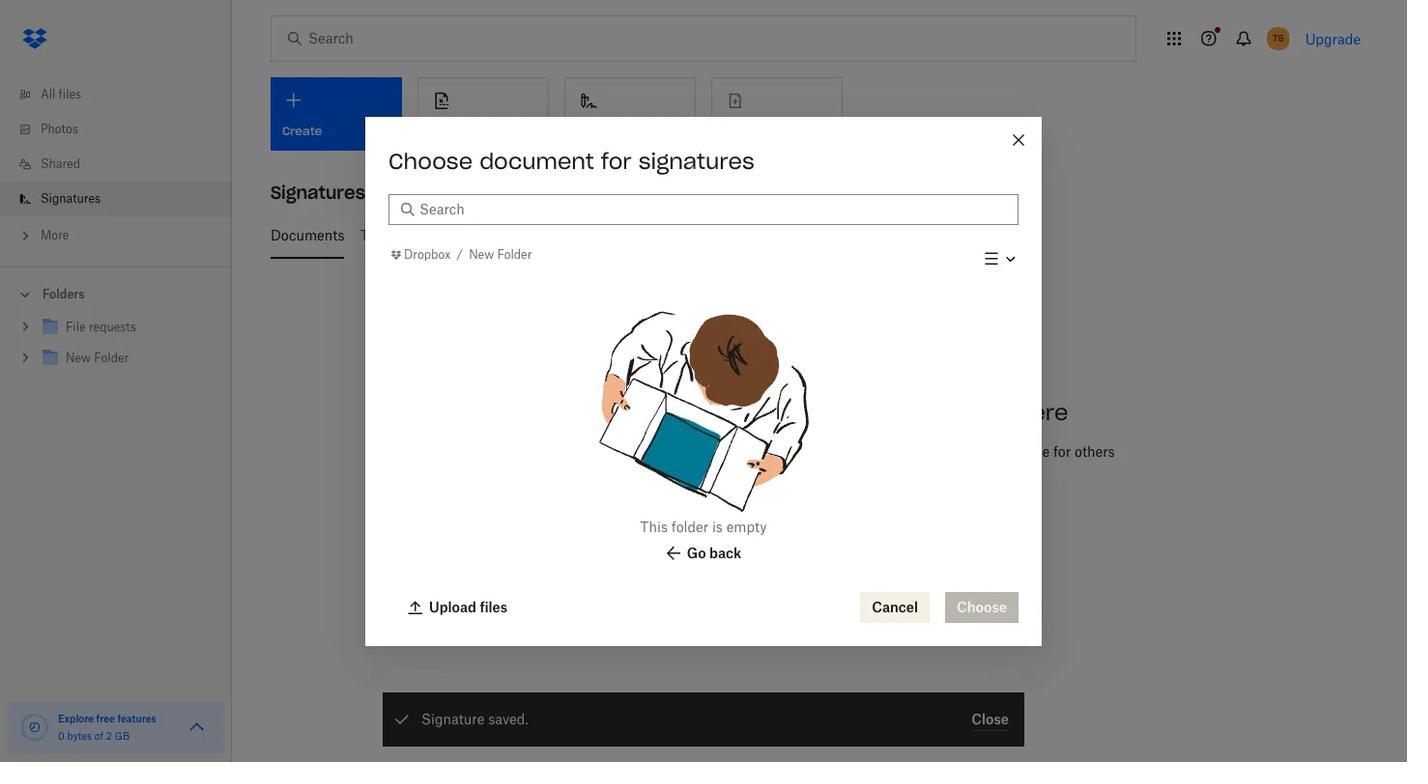 Task type: vqa. For each thing, say whether or not it's contained in the screenshot.
gb
yes



Task type: describe. For each thing, give the bounding box(es) containing it.
this folder is empty
[[640, 519, 767, 535]]

1 3 from the left
[[496, 227, 505, 244]]

features
[[117, 713, 156, 725]]

folder
[[497, 247, 532, 262]]

appears
[[859, 465, 910, 481]]

free
[[96, 713, 115, 725]]

files for all files
[[59, 87, 81, 101]]

signature saved. alert
[[383, 693, 1025, 747]]

all
[[41, 87, 55, 101]]

signature
[[537, 227, 597, 244]]

photos link
[[15, 112, 232, 147]]

documents tab
[[271, 213, 345, 259]]

dropbox link
[[389, 245, 451, 265]]

to
[[796, 465, 809, 481]]

new folder link
[[469, 245, 532, 265]]

1 horizontal spatial signatures
[[271, 182, 365, 204]]

document inside choose document for signatures dialog
[[480, 147, 594, 174]]

here.
[[914, 465, 945, 481]]

explore free features 0 bytes of 2 gb
[[58, 713, 156, 742]]

signatures
[[639, 147, 755, 174]]

month.
[[712, 227, 757, 244]]

requests
[[601, 227, 656, 244]]

a
[[896, 444, 903, 460]]

more image
[[15, 226, 35, 246]]

folders button
[[0, 279, 232, 308]]

for inside when you sign a document or send one for others to sign, it appears here.
[[1054, 444, 1071, 460]]

upgrade link
[[1306, 30, 1361, 47]]

signature saved.
[[421, 711, 528, 728]]

or
[[975, 444, 988, 460]]

when you sign a document or send one for others to sign, it appears here.
[[796, 444, 1115, 481]]

appear
[[931, 399, 1011, 426]]

is inside choose document for signatures dialog
[[712, 519, 723, 535]]

unlimited.
[[883, 227, 947, 244]]

for inside choose document for signatures dialog
[[601, 147, 632, 174]]

yourself
[[814, 227, 865, 244]]

shared
[[41, 157, 80, 171]]

cancel button
[[860, 592, 930, 623]]

all files
[[41, 87, 81, 101]]

back
[[710, 545, 742, 561]]

go back button
[[639, 538, 769, 569]]

more
[[41, 228, 69, 243]]

templates
[[360, 227, 427, 244]]

new
[[469, 247, 494, 262]]

of inside explore free features 0 bytes of 2 gb
[[95, 731, 103, 742]]

it
[[847, 465, 855, 481]]



Task type: locate. For each thing, give the bounding box(es) containing it.
1 vertical spatial files
[[480, 599, 508, 615]]

signatures
[[271, 182, 365, 204], [41, 191, 101, 206]]

/
[[456, 247, 463, 262]]

upload
[[429, 599, 477, 615]]

photos
[[41, 122, 78, 136]]

documents appear here
[[796, 399, 1068, 426]]

0 vertical spatial is
[[869, 227, 879, 244]]

0 horizontal spatial signatures
[[41, 191, 101, 206]]

folder
[[672, 519, 709, 535]]

/ new folder
[[456, 247, 532, 262]]

tab list containing documents
[[271, 213, 1369, 259]]

bytes
[[67, 731, 92, 742]]

1 horizontal spatial document
[[907, 444, 972, 460]]

upload files button
[[396, 592, 519, 623]]

0 vertical spatial files
[[59, 87, 81, 101]]

for right one on the bottom of the page
[[1054, 444, 1071, 460]]

dropbox image
[[15, 19, 54, 58]]

documents left templates
[[271, 227, 345, 244]]

1 horizontal spatial files
[[480, 599, 508, 615]]

group
[[0, 308, 232, 389]]

documents for documents appear here
[[796, 399, 924, 426]]

choose
[[389, 147, 473, 174]]

1 vertical spatial is
[[712, 519, 723, 535]]

1 vertical spatial document
[[907, 444, 972, 460]]

here
[[1018, 399, 1068, 426]]

you
[[838, 444, 861, 460]]

1 vertical spatial documents
[[796, 399, 924, 426]]

0 vertical spatial documents
[[271, 227, 345, 244]]

documents for documents
[[271, 227, 345, 244]]

gb
[[115, 731, 130, 742]]

go
[[687, 545, 706, 561]]

2
[[106, 731, 112, 742]]

Search text field
[[419, 199, 1007, 220]]

shared link
[[15, 147, 232, 182]]

3
[[496, 227, 505, 244], [524, 227, 533, 244]]

signature
[[421, 711, 485, 728]]

choose document for signatures dialog
[[365, 116, 1042, 646]]

documents
[[271, 227, 345, 244], [796, 399, 924, 426]]

quota usage element
[[19, 712, 50, 743]]

of inside "tab list"
[[508, 227, 521, 244]]

1 vertical spatial of
[[95, 731, 103, 742]]

1 horizontal spatial for
[[1054, 444, 1071, 460]]

of
[[508, 227, 521, 244], [95, 731, 103, 742]]

for
[[601, 147, 632, 174], [1054, 444, 1071, 460]]

0 vertical spatial document
[[480, 147, 594, 174]]

signatures inside "link"
[[41, 191, 101, 206]]

3 up folder
[[524, 227, 533, 244]]

0 horizontal spatial 3
[[496, 227, 505, 244]]

0 vertical spatial of
[[508, 227, 521, 244]]

others
[[1075, 444, 1115, 460]]

3 of 3 signature requests left this month. signing yourself is unlimited.
[[496, 227, 947, 244]]

upgrade
[[1306, 30, 1361, 47]]

signatures up documents tab at the top left of page
[[271, 182, 365, 204]]

files right upload
[[480, 599, 508, 615]]

is right yourself
[[869, 227, 879, 244]]

this
[[684, 227, 708, 244]]

left
[[660, 227, 680, 244]]

0 horizontal spatial is
[[712, 519, 723, 535]]

folders
[[43, 287, 85, 302]]

cancel
[[872, 599, 918, 615]]

0 horizontal spatial document
[[480, 147, 594, 174]]

0 vertical spatial for
[[601, 147, 632, 174]]

document
[[480, 147, 594, 174], [907, 444, 972, 460]]

upload files
[[429, 599, 508, 615]]

files
[[59, 87, 81, 101], [480, 599, 508, 615]]

2 3 from the left
[[524, 227, 533, 244]]

when
[[796, 444, 835, 460]]

document up 'signature'
[[480, 147, 594, 174]]

list
[[0, 66, 232, 267]]

signatures down shared
[[41, 191, 101, 206]]

0 horizontal spatial for
[[601, 147, 632, 174]]

list containing all files
[[0, 66, 232, 267]]

0 horizontal spatial files
[[59, 87, 81, 101]]

saved.
[[488, 711, 528, 728]]

3 up new folder link in the top left of the page
[[496, 227, 505, 244]]

1 horizontal spatial is
[[869, 227, 879, 244]]

1 horizontal spatial documents
[[796, 399, 924, 426]]

go back
[[687, 545, 742, 561]]

files for upload files
[[480, 599, 508, 615]]

files inside 'upload files' button
[[480, 599, 508, 615]]

1 horizontal spatial 3
[[524, 227, 533, 244]]

this
[[640, 519, 668, 535]]

dropbox
[[404, 247, 451, 262]]

1 vertical spatial for
[[1054, 444, 1071, 460]]

files right all
[[59, 87, 81, 101]]

is
[[869, 227, 879, 244], [712, 519, 723, 535]]

0 horizontal spatial of
[[95, 731, 103, 742]]

documents up you
[[796, 399, 924, 426]]

document inside when you sign a document or send one for others to sign, it appears here.
[[907, 444, 972, 460]]

templates tab
[[360, 213, 427, 259]]

one
[[1027, 444, 1050, 460]]

signatures list item
[[0, 182, 232, 217]]

sign,
[[813, 465, 843, 481]]

signing
[[760, 227, 810, 244]]

of up folder
[[508, 227, 521, 244]]

empty
[[727, 519, 767, 535]]

of left 2
[[95, 731, 103, 742]]

for up requests in the top of the page
[[601, 147, 632, 174]]

1 horizontal spatial of
[[508, 227, 521, 244]]

explore
[[58, 713, 94, 725]]

all files link
[[15, 77, 232, 112]]

document up here.
[[907, 444, 972, 460]]

files inside all files link
[[59, 87, 81, 101]]

signatures link
[[15, 182, 232, 217]]

send
[[992, 444, 1023, 460]]

sign
[[865, 444, 892, 460]]

tab list
[[271, 213, 1369, 259]]

0
[[58, 731, 64, 742]]

choose document for signatures
[[389, 147, 755, 174]]

is up go back
[[712, 519, 723, 535]]

0 horizontal spatial documents
[[271, 227, 345, 244]]



